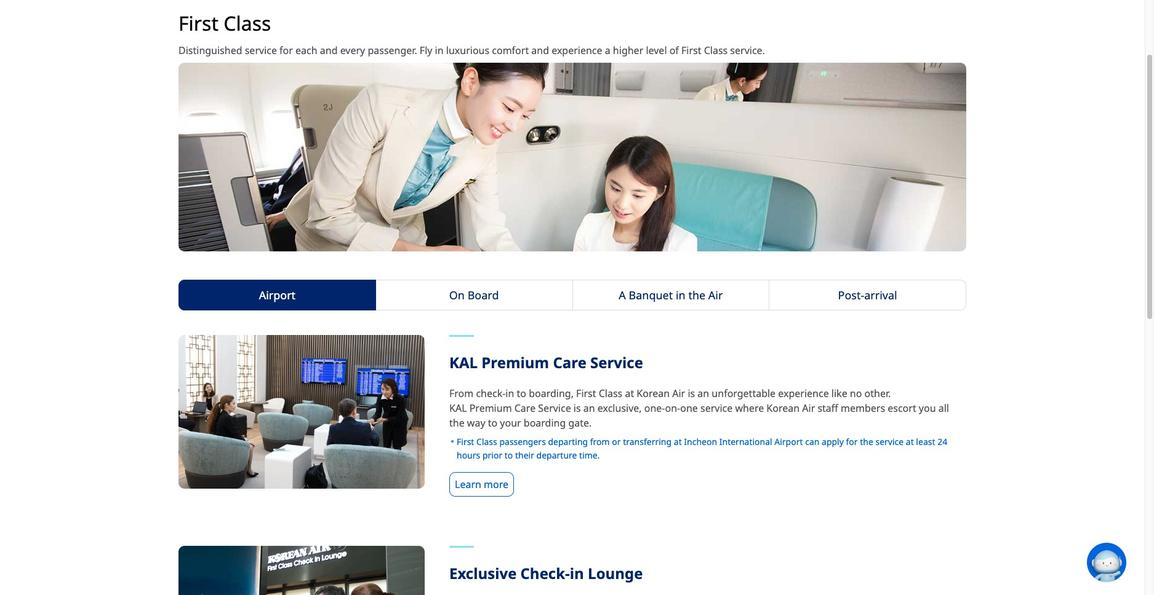 Task type: describe. For each thing, give the bounding box(es) containing it.
class up prior
[[477, 437, 497, 448]]

0 horizontal spatial service
[[245, 44, 277, 57]]

0 vertical spatial to
[[517, 387, 526, 401]]

2 horizontal spatial at
[[906, 437, 914, 448]]

prior
[[483, 450, 502, 462]]

first up gate.
[[576, 387, 596, 401]]

on board
[[449, 288, 499, 303]]

more
[[484, 479, 509, 492]]

on
[[449, 288, 465, 303]]

or
[[612, 437, 621, 448]]

in for check-
[[506, 387, 514, 401]]

service.
[[730, 44, 765, 57]]

first class menu menu bar
[[179, 280, 967, 311]]

chat
[[1127, 557, 1145, 569]]

their
[[515, 450, 534, 462]]

0 vertical spatial premium
[[482, 353, 549, 373]]

luxurious
[[446, 44, 490, 57]]

least
[[916, 437, 936, 448]]

boarding,
[[529, 387, 574, 401]]

premium inside from check-in to boarding, first class at korean air is an unforgettable experience like no other. kal premium care service is an exclusive, one-on-one service where korean air staff members escort you all the way to your boarding gate. first class passengers departing from or transferring at incheon international airport can apply for the service at least 24 hours prior to their departure time.
[[470, 402, 512, 416]]

first class
[[179, 10, 271, 36]]

0 vertical spatial korean
[[637, 387, 670, 401]]

higher
[[613, 44, 644, 57]]

distinguished service for each and every passenger. fly in luxurious comfort and experience a higher level of first class service.
[[179, 44, 765, 57]]

for inside from check-in to boarding, first class at korean air is an unforgettable experience like no other. kal premium care service is an exclusive, one-on-one service where korean air staff members escort you all the way to your boarding gate. first class passengers departing from or transferring at incheon international airport can apply for the service at least 24 hours prior to their departure time.
[[846, 437, 858, 448]]

like
[[832, 387, 848, 401]]

2 and from the left
[[532, 44, 549, 57]]

learn more button
[[449, 473, 514, 498]]

staff
[[818, 402, 838, 416]]

way
[[467, 417, 485, 430]]

exclusive check-in lounge
[[449, 564, 643, 585]]

time.
[[579, 450, 600, 462]]

from check-in to boarding, first class at korean air is an unforgettable experience like no other. kal premium care service is an exclusive, one-on-one service where korean air staff members escort you all the way to your boarding gate. first class passengers departing from or transferring at incheon international airport can apply for the service at least 24 hours prior to their departure time.
[[449, 387, 949, 462]]

one
[[680, 402, 698, 416]]

1 horizontal spatial an
[[698, 387, 709, 401]]

arrival
[[865, 288, 897, 303]]

1 vertical spatial air
[[672, 387, 685, 401]]

0 horizontal spatial at
[[625, 387, 634, 401]]

1 horizontal spatial to
[[505, 450, 513, 462]]

a banquet in the air link
[[572, 280, 770, 311]]

fly
[[420, 44, 432, 57]]

airport inside from check-in to boarding, first class at korean air is an unforgettable experience like no other. kal premium care service is an exclusive, one-on-one service where korean air staff members escort you all the way to your boarding gate. first class passengers departing from or transferring at incheon international airport can apply for the service at least 24 hours prior to their departure time.
[[775, 437, 803, 448]]

passengers
[[500, 437, 546, 448]]

a banquet in the air
[[619, 288, 723, 303]]

service inside from check-in to boarding, first class at korean air is an unforgettable experience like no other. kal premium care service is an exclusive, one-on-one service where korean air staff members escort you all the way to your boarding gate. first class passengers departing from or transferring at incheon international airport can apply for the service at least 24 hours prior to their departure time.
[[538, 402, 571, 416]]

first right of
[[682, 44, 702, 57]]

passenger.
[[368, 44, 417, 57]]

no
[[850, 387, 862, 401]]

every
[[340, 44, 365, 57]]

members
[[841, 402, 885, 416]]

2 horizontal spatial the
[[860, 437, 874, 448]]

class left service.
[[704, 44, 728, 57]]

departure
[[537, 450, 577, 462]]

24
[[938, 437, 948, 448]]

exclusive,
[[598, 402, 642, 416]]

board
[[468, 288, 499, 303]]

transferring
[[623, 437, 672, 448]]

all
[[939, 402, 949, 416]]



Task type: vqa. For each thing, say whether or not it's contained in the screenshot.
departure
yes



Task type: locate. For each thing, give the bounding box(es) containing it.
1 vertical spatial care
[[515, 402, 536, 416]]

air
[[709, 288, 723, 303], [672, 387, 685, 401], [802, 402, 815, 416]]

service right one
[[701, 402, 733, 416]]

2 vertical spatial to
[[505, 450, 513, 462]]

1 horizontal spatial and
[[532, 44, 549, 57]]

to
[[517, 387, 526, 401], [488, 417, 498, 430], [505, 450, 513, 462]]

in inside from check-in to boarding, first class at korean air is an unforgettable experience like no other. kal premium care service is an exclusive, one-on-one service where korean air staff members escort you all the way to your boarding gate. first class passengers departing from or transferring at incheon international airport can apply for the service at least 24 hours prior to their departure time.
[[506, 387, 514, 401]]

2 horizontal spatial to
[[517, 387, 526, 401]]

0 vertical spatial service
[[590, 353, 643, 373]]

unforgettable
[[712, 387, 776, 401]]

for right apply
[[846, 437, 858, 448]]

can
[[805, 437, 820, 448]]

0 vertical spatial for
[[280, 44, 293, 57]]

service
[[245, 44, 277, 57], [701, 402, 733, 416], [876, 437, 904, 448]]

1 vertical spatial service
[[701, 402, 733, 416]]

at
[[625, 387, 634, 401], [674, 437, 682, 448], [906, 437, 914, 448]]

for
[[280, 44, 293, 57], [846, 437, 858, 448]]

1 vertical spatial is
[[574, 402, 581, 416]]

a
[[619, 288, 626, 303]]

care up boarding,
[[553, 353, 587, 373]]

0 vertical spatial air
[[709, 288, 723, 303]]

0 horizontal spatial korean
[[637, 387, 670, 401]]

1 horizontal spatial airport
[[775, 437, 803, 448]]

at left least
[[906, 437, 914, 448]]

1 horizontal spatial is
[[688, 387, 695, 401]]

post-arrival link
[[769, 280, 967, 311]]

0 vertical spatial an
[[698, 387, 709, 401]]

class
[[224, 10, 271, 36], [704, 44, 728, 57], [599, 387, 623, 401], [477, 437, 497, 448]]

to left boarding,
[[517, 387, 526, 401]]

an up gate.
[[584, 402, 595, 416]]

experience up staff
[[778, 387, 829, 401]]

on-
[[665, 402, 680, 416]]

hours
[[457, 450, 480, 462]]

0 horizontal spatial experience
[[552, 44, 602, 57]]

korean
[[637, 387, 670, 401], [767, 402, 800, 416]]

the inside first class menu menu bar
[[689, 288, 706, 303]]

0 horizontal spatial to
[[488, 417, 498, 430]]

for left each
[[280, 44, 293, 57]]

1 and from the left
[[320, 44, 338, 57]]

0 horizontal spatial for
[[280, 44, 293, 57]]

1 horizontal spatial experience
[[778, 387, 829, 401]]

to left their
[[505, 450, 513, 462]]

is up one
[[688, 387, 695, 401]]

kal
[[449, 353, 478, 373], [449, 402, 467, 416]]

service down boarding,
[[538, 402, 571, 416]]

w
[[1148, 557, 1154, 569]]

to right the way
[[488, 417, 498, 430]]

premium down check-
[[470, 402, 512, 416]]

your
[[500, 417, 521, 430]]

2 vertical spatial service
[[876, 437, 904, 448]]

0 horizontal spatial airport
[[259, 288, 296, 303]]

check-
[[521, 564, 570, 585]]

is up gate.
[[574, 402, 581, 416]]

2 kal from the top
[[449, 402, 467, 416]]

in right banquet
[[676, 288, 686, 303]]

post-arrival
[[838, 288, 897, 303]]

1 kal from the top
[[449, 353, 478, 373]]

care
[[553, 353, 587, 373], [515, 402, 536, 416]]

the
[[689, 288, 706, 303], [449, 417, 465, 430], [860, 437, 874, 448]]

1 vertical spatial kal
[[449, 402, 467, 416]]

the down members
[[860, 437, 874, 448]]

from
[[449, 387, 474, 401]]

0 horizontal spatial service
[[538, 402, 571, 416]]

0 vertical spatial is
[[688, 387, 695, 401]]

in up your
[[506, 387, 514, 401]]

airport inside first class menu menu bar
[[259, 288, 296, 303]]

care inside from check-in to boarding, first class at korean air is an unforgettable experience like no other. kal premium care service is an exclusive, one-on-one service where korean air staff members escort you all the way to your boarding gate. first class passengers departing from or transferring at incheon international airport can apply for the service at least 24 hours prior to their departure time.
[[515, 402, 536, 416]]

escort
[[888, 402, 917, 416]]

0 horizontal spatial the
[[449, 417, 465, 430]]

0 vertical spatial airport
[[259, 288, 296, 303]]

level
[[646, 44, 667, 57]]

an up one
[[698, 387, 709, 401]]

1 vertical spatial airport
[[775, 437, 803, 448]]

service down first class
[[245, 44, 277, 57]]

the left the way
[[449, 417, 465, 430]]

2 vertical spatial air
[[802, 402, 815, 416]]

1 vertical spatial experience
[[778, 387, 829, 401]]

in
[[435, 44, 444, 57], [676, 288, 686, 303], [506, 387, 514, 401], [570, 564, 584, 585]]

in for banquet
[[676, 288, 686, 303]]

in right fly
[[435, 44, 444, 57]]

0 vertical spatial experience
[[552, 44, 602, 57]]

2 horizontal spatial service
[[876, 437, 904, 448]]

the right banquet
[[689, 288, 706, 303]]

experience
[[552, 44, 602, 57], [778, 387, 829, 401]]

first
[[179, 10, 219, 36], [682, 44, 702, 57], [576, 387, 596, 401], [457, 437, 474, 448]]

at up 'exclusive,'
[[625, 387, 634, 401]]

1 vertical spatial the
[[449, 417, 465, 430]]

check-
[[476, 387, 506, 401]]

0 horizontal spatial and
[[320, 44, 338, 57]]

premium up check-
[[482, 353, 549, 373]]

0 horizontal spatial an
[[584, 402, 595, 416]]

class up distinguished
[[224, 10, 271, 36]]

1 horizontal spatial service
[[590, 353, 643, 373]]

0 horizontal spatial air
[[672, 387, 685, 401]]

korean right where
[[767, 402, 800, 416]]

1 horizontal spatial at
[[674, 437, 682, 448]]

one-
[[644, 402, 665, 416]]

departing
[[548, 437, 588, 448]]

distinguished
[[179, 44, 242, 57]]

an
[[698, 387, 709, 401], [584, 402, 595, 416]]

experience inside from check-in to boarding, first class at korean air is an unforgettable experience like no other. kal premium care service is an exclusive, one-on-one service where korean air staff members escort you all the way to your boarding gate. first class passengers departing from or transferring at incheon international airport can apply for the service at least 24 hours prior to their departure time.
[[778, 387, 829, 401]]

airport link
[[179, 280, 376, 311]]

1 vertical spatial service
[[538, 402, 571, 416]]

service up 'exclusive,'
[[590, 353, 643, 373]]

korean up one-
[[637, 387, 670, 401]]

each
[[296, 44, 317, 57]]

in for check-
[[570, 564, 584, 585]]

0 vertical spatial care
[[553, 353, 587, 373]]

comfort
[[492, 44, 529, 57]]

kal premium care service
[[449, 353, 643, 373]]

chat w
[[1127, 557, 1154, 569]]

1 horizontal spatial for
[[846, 437, 858, 448]]

first up distinguished
[[179, 10, 219, 36]]

1 horizontal spatial air
[[709, 288, 723, 303]]

1 horizontal spatial korean
[[767, 402, 800, 416]]

0 vertical spatial service
[[245, 44, 277, 57]]

chat w link
[[1087, 544, 1154, 583]]

first up the hours
[[457, 437, 474, 448]]

and
[[320, 44, 338, 57], [532, 44, 549, 57]]

care up your
[[515, 402, 536, 416]]

from
[[590, 437, 610, 448]]

learn more
[[455, 479, 509, 492]]

a
[[605, 44, 611, 57]]

apply
[[822, 437, 844, 448]]

1 horizontal spatial the
[[689, 288, 706, 303]]

and right comfort
[[532, 44, 549, 57]]

international
[[720, 437, 772, 448]]

premium
[[482, 353, 549, 373], [470, 402, 512, 416]]

service
[[590, 353, 643, 373], [538, 402, 571, 416]]

kal inside from check-in to boarding, first class at korean air is an unforgettable experience like no other. kal premium care service is an exclusive, one-on-one service where korean air staff members escort you all the way to your boarding gate. first class passengers departing from or transferring at incheon international airport can apply for the service at least 24 hours prior to their departure time.
[[449, 402, 467, 416]]

1 horizontal spatial care
[[553, 353, 587, 373]]

1 vertical spatial an
[[584, 402, 595, 416]]

airport
[[259, 288, 296, 303], [775, 437, 803, 448]]

gate.
[[569, 417, 592, 430]]

2 vertical spatial the
[[860, 437, 874, 448]]

1 vertical spatial premium
[[470, 402, 512, 416]]

air inside first class menu menu bar
[[709, 288, 723, 303]]

you
[[919, 402, 936, 416]]

kal up from
[[449, 353, 478, 373]]

in left lounge at the bottom of the page
[[570, 564, 584, 585]]

where
[[735, 402, 764, 416]]

at left incheon
[[674, 437, 682, 448]]

1 horizontal spatial service
[[701, 402, 733, 416]]

1 vertical spatial for
[[846, 437, 858, 448]]

exclusive
[[449, 564, 517, 585]]

and right each
[[320, 44, 338, 57]]

post-
[[838, 288, 865, 303]]

0 horizontal spatial is
[[574, 402, 581, 416]]

class up 'exclusive,'
[[599, 387, 623, 401]]

learn
[[455, 479, 481, 492]]

0 vertical spatial kal
[[449, 353, 478, 373]]

is
[[688, 387, 695, 401], [574, 402, 581, 416]]

boarding
[[524, 417, 566, 430]]

lounge
[[588, 564, 643, 585]]

0 horizontal spatial care
[[515, 402, 536, 416]]

1 vertical spatial korean
[[767, 402, 800, 416]]

banquet
[[629, 288, 673, 303]]

other.
[[865, 387, 891, 401]]

in inside first class menu menu bar
[[676, 288, 686, 303]]

of
[[670, 44, 679, 57]]

incheon
[[684, 437, 717, 448]]

2 horizontal spatial air
[[802, 402, 815, 416]]

experience left a
[[552, 44, 602, 57]]

on board link
[[375, 280, 573, 311]]

service down escort
[[876, 437, 904, 448]]

kal down from
[[449, 402, 467, 416]]

0 vertical spatial the
[[689, 288, 706, 303]]

1 vertical spatial to
[[488, 417, 498, 430]]



